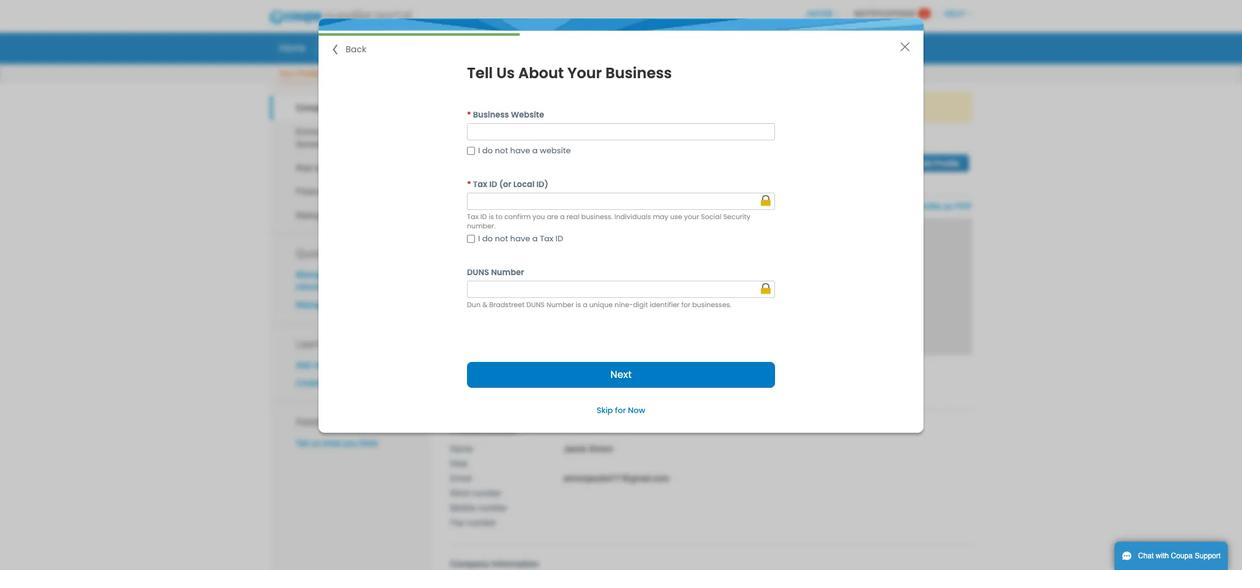 Task type: locate. For each thing, give the bounding box(es) containing it.
1 horizontal spatial duns
[[527, 300, 545, 310]]

a
[[533, 145, 538, 157], [560, 212, 565, 222], [533, 233, 538, 245], [583, 300, 588, 310], [324, 379, 329, 389]]

&
[[345, 139, 351, 149], [315, 163, 321, 173], [328, 211, 333, 221], [483, 300, 488, 310]]

setup
[[894, 41, 919, 54]]

work number
[[450, 489, 502, 498]]

& right dun
[[483, 300, 488, 310]]

dun
[[467, 300, 481, 310]]

0 vertical spatial are
[[725, 102, 737, 112]]

0 vertical spatial not
[[495, 145, 508, 157]]

duns right bradstreet
[[527, 300, 545, 310]]

1 vertical spatial are
[[547, 212, 559, 222]]

profile link
[[316, 38, 360, 57]]

wikieup,
[[583, 386, 616, 396]]

0 horizontal spatial company
[[296, 103, 335, 113]]

* tax id (or local id)
[[467, 179, 549, 190]]

skip
[[597, 405, 613, 417]]

2 vertical spatial for
[[615, 405, 626, 417]]

& right ratings in the top left of the page
[[328, 211, 333, 221]]

number left unique at the bottom of page
[[547, 300, 574, 310]]

risk
[[296, 163, 313, 173]]

2 manage from the top
[[296, 300, 327, 310]]

is left confirm
[[489, 212, 494, 222]]

i for i do not have a website
[[478, 145, 480, 157]]

0 vertical spatial you
[[533, 212, 545, 222]]

tax up "i do not have a tax id" checkbox
[[467, 212, 479, 222]]

93,
[[569, 386, 581, 396]]

profile left get
[[547, 102, 570, 112]]

0 horizontal spatial tell
[[296, 439, 309, 449]]

1 horizontal spatial number
[[547, 300, 574, 310]]

1 horizontal spatial is
[[576, 300, 581, 310]]

2 not from the top
[[495, 233, 508, 245]]

your down invoices on the left top
[[568, 63, 602, 83]]

your profile
[[279, 69, 320, 78]]

*
[[467, 109, 471, 121], [467, 179, 471, 190]]

1 vertical spatial manage
[[296, 300, 327, 310]]

copy profile url
[[777, 202, 843, 212]]

2 i from the top
[[478, 233, 480, 245]]

0 horizontal spatial is
[[489, 212, 494, 222]]

0 vertical spatial manage
[[296, 270, 327, 280]]

i right i do not have a website "checkbox"
[[478, 145, 480, 157]]

information
[[296, 282, 339, 292]]

0 vertical spatial id
[[490, 179, 498, 190]]

your profile link
[[279, 67, 321, 83]]

real
[[567, 212, 580, 222]]

company profile
[[296, 103, 364, 113]]

ratings
[[296, 211, 325, 221]]

profile inside "button"
[[800, 202, 823, 212]]

& left diversity
[[345, 139, 351, 149]]

ratings & references link
[[270, 204, 432, 228]]

tell us what you think
[[296, 439, 378, 449]]

1 primary from the top
[[450, 386, 482, 396]]

business.
[[582, 212, 613, 222]]

1 horizontal spatial your
[[684, 212, 700, 222]]

1 vertical spatial to
[[496, 212, 503, 222]]

progress bar inside the tell us about your business dialog
[[319, 33, 520, 36]]

home link
[[271, 38, 313, 57]]

1 horizontal spatial for
[[682, 300, 691, 310]]

company down fax
[[450, 560, 490, 569]]

have for website
[[510, 145, 530, 157]]

doing business as
[[450, 370, 529, 379]]

manage payment information
[[296, 270, 363, 292]]

tax left the '(or' in the top left of the page
[[473, 179, 488, 190]]

manage legal entities link
[[296, 300, 377, 310]]

your right in
[[814, 102, 831, 112]]

not right i do not have a website "checkbox"
[[495, 145, 508, 157]]

tell us about your business dialog
[[319, 18, 924, 433]]

mobile
[[450, 503, 476, 513]]

profile
[[324, 41, 352, 54], [298, 69, 320, 78], [338, 103, 364, 113], [775, 141, 800, 150], [935, 159, 960, 168], [703, 202, 727, 212], [917, 202, 942, 212]]

business up address on the bottom
[[477, 370, 516, 379]]

coupa right the by
[[652, 102, 678, 112]]

payment
[[329, 270, 363, 280]]

add more customers link
[[296, 361, 376, 370]]

1 vertical spatial id
[[481, 212, 487, 222]]

business left the website
[[473, 109, 509, 121]]

do down number.
[[482, 233, 493, 245]]

manage down information
[[296, 300, 327, 310]]

a left real
[[560, 212, 565, 222]]

to inside tax id is to confirm you are a real business. individuals may use your social security number.
[[496, 212, 503, 222]]

0 horizontal spatial number
[[491, 267, 524, 278]]

1 vertical spatial number
[[547, 300, 574, 310]]

0 vertical spatial *
[[467, 109, 471, 121]]

in
[[805, 102, 812, 112]]

not
[[495, 145, 508, 157], [495, 233, 508, 245]]

2 have from the top
[[510, 233, 530, 245]]

are
[[725, 102, 737, 112], [547, 212, 559, 222]]

a inside tax id is to confirm you are a real business. individuals may use your social security number.
[[560, 212, 565, 222]]

are right the that
[[725, 102, 737, 112]]

to left confirm
[[496, 212, 503, 222]]

1 vertical spatial not
[[495, 233, 508, 245]]

1 vertical spatial *
[[467, 179, 471, 190]]

2 vertical spatial business
[[477, 370, 516, 379]]

primary address
[[450, 386, 519, 396]]

0 vertical spatial to
[[572, 102, 580, 112]]

copy
[[777, 202, 797, 212]]

1 have from the top
[[510, 145, 530, 157]]

download profile as pdf
[[876, 202, 973, 212]]

2 vertical spatial number
[[467, 518, 496, 528]]

pdf
[[955, 202, 973, 212]]

* up i do not have a website "checkbox"
[[467, 109, 471, 121]]

1 vertical spatial coupa
[[1172, 552, 1193, 561]]

do right i do not have a website "checkbox"
[[482, 145, 493, 157]]

1 vertical spatial business
[[473, 109, 509, 121]]

business inside banner
[[477, 370, 516, 379]]

number down work number
[[478, 503, 507, 513]]

manage up information
[[296, 270, 327, 280]]

for right 'identifier'
[[682, 300, 691, 310]]

tax down id)
[[540, 233, 554, 245]]

download
[[876, 202, 915, 212]]

you right confirm
[[533, 212, 545, 222]]

not down number.
[[495, 233, 508, 245]]

your inside the tell us about your business dialog
[[568, 63, 602, 83]]

profile left as
[[917, 202, 942, 212]]

business down "catalogs"
[[606, 63, 672, 83]]

do
[[482, 145, 493, 157], [482, 233, 493, 245]]

1 horizontal spatial coupa
[[1172, 552, 1193, 561]]

progress bar
[[319, 33, 520, 36]]

0 horizontal spatial duns
[[467, 267, 489, 278]]

to inside alert
[[572, 102, 580, 112]]

1 vertical spatial primary
[[450, 425, 482, 435]]

to left get
[[572, 102, 580, 112]]

1 horizontal spatial id
[[490, 179, 498, 190]]

0 horizontal spatial your
[[279, 69, 295, 78]]

0 vertical spatial number
[[491, 267, 524, 278]]

1 horizontal spatial to
[[572, 102, 580, 112]]

profile right discoverable
[[382, 379, 406, 389]]

quick links
[[296, 246, 351, 261]]

i do not have a tax id
[[478, 233, 564, 245]]

for left items
[[770, 102, 780, 112]]

* down i do not have a website "checkbox"
[[467, 179, 471, 190]]

digit
[[633, 300, 648, 310]]

do for i do not have a website
[[482, 145, 493, 157]]

security
[[724, 212, 751, 222]]

parent
[[764, 370, 791, 379]]

0 vertical spatial have
[[510, 145, 530, 157]]

setup link
[[886, 38, 927, 57]]

i right "i do not have a tax id" checkbox
[[478, 233, 480, 245]]

1 vertical spatial company
[[450, 560, 490, 569]]

is inside tax id is to confirm you are a real business. individuals may use your social security number.
[[489, 212, 494, 222]]

1 vertical spatial do
[[482, 233, 493, 245]]

1 vertical spatial profile
[[800, 202, 823, 212]]

2 vertical spatial tax
[[540, 233, 554, 245]]

profile down home
[[298, 69, 320, 78]]

1 manage from the top
[[296, 270, 327, 280]]

25780
[[528, 386, 552, 396]]

website
[[511, 109, 544, 121]]

your right complete
[[527, 102, 544, 112]]

not for i do not have a tax id
[[495, 233, 508, 245]]

number up bradstreet
[[491, 267, 524, 278]]

tell for tell us about your business
[[467, 63, 493, 83]]

learning center
[[296, 337, 374, 351]]

coupa
[[652, 102, 678, 112], [1172, 552, 1193, 561]]

0 horizontal spatial you
[[343, 439, 357, 449]]

1 vertical spatial have
[[510, 233, 530, 245]]

financial performance link
[[270, 180, 432, 204]]

business for website
[[473, 109, 509, 121]]

0 vertical spatial profile
[[547, 102, 570, 112]]

coupa supplier portal image
[[261, 2, 420, 33]]

manage payment information link
[[296, 270, 363, 292]]

coupa right with
[[1172, 552, 1193, 561]]

ultimate
[[728, 370, 762, 379]]

primary inside "businessfree" banner
[[450, 386, 482, 396]]

i for i do not have a tax id
[[478, 233, 480, 245]]

0 vertical spatial coupa
[[652, 102, 678, 112]]

0 vertical spatial i
[[478, 145, 480, 157]]

1 vertical spatial tell
[[296, 439, 309, 449]]

us-
[[554, 386, 569, 396]]

id left confirm
[[481, 212, 487, 222]]

1 horizontal spatial tell
[[467, 63, 493, 83]]

0 vertical spatial business
[[606, 63, 672, 83]]

website
[[540, 145, 571, 157]]

2 horizontal spatial profile
[[800, 202, 823, 212]]

1 i from the top
[[478, 145, 480, 157]]

& inside the tell us about your business dialog
[[483, 300, 488, 310]]

to for is
[[496, 212, 503, 222]]

a down id)
[[533, 233, 538, 245]]

profile left url
[[800, 202, 823, 212]]

0 vertical spatial tell
[[467, 63, 493, 83]]

* for * tax id (or local id)
[[467, 179, 471, 190]]

not for i do not have a website
[[495, 145, 508, 157]]

0 horizontal spatial profile
[[382, 379, 406, 389]]

tell us what you think button
[[296, 438, 378, 450]]

duns up dun
[[467, 267, 489, 278]]

None text field
[[467, 123, 776, 141], [467, 193, 776, 210], [467, 123, 776, 141], [467, 193, 776, 210]]

1 vertical spatial i
[[478, 233, 480, 245]]

0 vertical spatial number
[[473, 489, 502, 498]]

complete your profile to get discovered by coupa buyers that are looking for items in your category.
[[488, 102, 868, 112]]

complete your profile to get discovered by coupa buyers that are looking for items in your category. alert
[[450, 92, 973, 123]]

duns
[[467, 267, 489, 278], [527, 300, 545, 310]]

is
[[718, 370, 725, 379]]

company up environmental, in the left top of the page
[[296, 103, 335, 113]]

0 horizontal spatial to
[[496, 212, 503, 222]]

your right use
[[684, 212, 700, 222]]

1 vertical spatial tax
[[467, 212, 479, 222]]

have up local
[[510, 145, 530, 157]]

tell inside dialog
[[467, 63, 493, 83]]

manage inside manage payment information
[[296, 270, 327, 280]]

fax
[[450, 518, 465, 528]]

a left unique at the bottom of page
[[583, 300, 588, 310]]

2 vertical spatial profile
[[382, 379, 406, 389]]

work
[[450, 489, 470, 498]]

1 horizontal spatial are
[[725, 102, 737, 112]]

0 vertical spatial company
[[296, 103, 335, 113]]

your down home link
[[279, 69, 295, 78]]

primary up name
[[450, 425, 482, 435]]

1 vertical spatial you
[[343, 439, 357, 449]]

environmental, social, governance & diversity link
[[270, 120, 432, 156]]

0 vertical spatial primary
[[450, 386, 482, 396]]

0 vertical spatial for
[[770, 102, 780, 112]]

& right 'risk'
[[315, 163, 321, 173]]

profile up social,
[[338, 103, 364, 113]]

1 horizontal spatial you
[[533, 212, 545, 222]]

2 vertical spatial id
[[556, 233, 564, 245]]

about
[[519, 63, 564, 83]]

i do not have a website
[[478, 145, 571, 157]]

environmental,
[[296, 127, 353, 137]]

for inside button
[[615, 405, 626, 417]]

1 vertical spatial number
[[478, 503, 507, 513]]

coupa inside button
[[1172, 552, 1193, 561]]

role
[[450, 459, 468, 469]]

number up the mobile number fax number
[[473, 489, 502, 498]]

id left the '(or' in the top left of the page
[[490, 179, 498, 190]]

have down confirm
[[510, 233, 530, 245]]

tell inside button
[[296, 439, 309, 449]]

create a discoverable profile link
[[296, 379, 406, 389]]

primary down doing
[[450, 386, 482, 396]]

by
[[641, 102, 650, 112]]

0 vertical spatial is
[[489, 212, 494, 222]]

jacob simon
[[564, 444, 614, 454]]

risk & compliance link
[[270, 156, 432, 180]]

skip for now
[[597, 405, 646, 417]]

I do not have a Tax ID checkbox
[[467, 231, 475, 247]]

I do not have a website checkbox
[[467, 143, 475, 159]]

id down tax id is to confirm you are a real business. individuals may use your social security number.
[[556, 233, 564, 245]]

number down mobile
[[467, 518, 496, 528]]

1 do from the top
[[482, 145, 493, 157]]

2 do from the top
[[482, 233, 493, 245]]

1 not from the top
[[495, 145, 508, 157]]

have for tax
[[510, 233, 530, 245]]

you right "what" on the bottom of the page
[[343, 439, 357, 449]]

0 horizontal spatial for
[[615, 405, 626, 417]]

& for ratings & references
[[328, 211, 333, 221]]

0 vertical spatial do
[[482, 145, 493, 157]]

1 horizontal spatial your
[[568, 63, 602, 83]]

edit profile link
[[908, 155, 970, 172]]

0 horizontal spatial are
[[547, 212, 559, 222]]

that
[[708, 102, 723, 112]]

is left unique at the bottom of page
[[576, 300, 581, 310]]

think
[[360, 439, 378, 449]]

2 * from the top
[[467, 179, 471, 190]]

address
[[485, 386, 519, 396]]

0 horizontal spatial coupa
[[652, 102, 678, 112]]

1 * from the top
[[467, 109, 471, 121]]

what
[[323, 439, 341, 449]]

0 horizontal spatial id
[[481, 212, 487, 222]]

1 horizontal spatial company
[[450, 560, 490, 569]]

tell
[[467, 63, 493, 83], [296, 439, 309, 449]]

are left real
[[547, 212, 559, 222]]

1 horizontal spatial profile
[[547, 102, 570, 112]]

2 horizontal spatial for
[[770, 102, 780, 112]]

for right skip
[[615, 405, 626, 417]]

2 primary from the top
[[450, 425, 482, 435]]

buyers
[[680, 102, 706, 112]]

businessfree banner
[[446, 136, 986, 411]]

id)
[[537, 179, 549, 190]]

mobile number fax number
[[450, 503, 507, 528]]

simonjacob477@gmail.com
[[564, 474, 670, 484]]



Task type: vqa. For each thing, say whether or not it's contained in the screenshot.
"Competitors"
no



Task type: describe. For each thing, give the bounding box(es) containing it.
more
[[314, 361, 333, 370]]

profile right edit on the right of page
[[935, 159, 960, 168]]

name
[[450, 444, 473, 454]]

coupa inside alert
[[652, 102, 678, 112]]

additional information image
[[761, 283, 772, 294]]

tell for tell us what you think
[[296, 439, 309, 449]]

0 horizontal spatial your
[[527, 102, 544, 112]]

profile down coupa supplier portal image
[[324, 41, 352, 54]]

nine-
[[615, 300, 633, 310]]

businesses.
[[693, 300, 732, 310]]

url
[[826, 202, 843, 212]]

back button
[[334, 43, 367, 56]]

number for mobile number fax number
[[478, 503, 507, 513]]

company for company information
[[450, 560, 490, 569]]

progress
[[802, 141, 837, 150]]

primary contact
[[450, 425, 517, 435]]

information
[[492, 560, 540, 569]]

catalogs
[[614, 41, 650, 54]]

complete
[[488, 102, 525, 112]]

profile inside alert
[[547, 102, 570, 112]]

primary for primary contact
[[450, 425, 482, 435]]

profile preview link
[[703, 202, 759, 212]]

financial
[[296, 187, 330, 197]]

email
[[450, 474, 472, 484]]

chat
[[1139, 552, 1154, 561]]

manage for manage payment information
[[296, 270, 327, 280]]

governance
[[296, 139, 343, 149]]

profile inside button
[[917, 202, 942, 212]]

financial performance
[[296, 187, 382, 197]]

items
[[782, 102, 803, 112]]

us
[[497, 63, 515, 83]]

are inside alert
[[725, 102, 737, 112]]

profile left progress
[[775, 141, 800, 150]]

contact
[[485, 425, 517, 435]]

a left website
[[533, 145, 538, 157]]

next
[[611, 368, 632, 382]]

you inside button
[[343, 439, 357, 449]]

businessfree
[[513, 150, 618, 170]]

profile preview
[[703, 202, 759, 212]]

bradstreet
[[489, 300, 525, 310]]

a right the create
[[324, 379, 329, 389]]

chat with coupa support
[[1139, 552, 1221, 561]]

your inside tax id is to confirm you are a real business. individuals may use your social security number.
[[684, 212, 700, 222]]

primary for primary address
[[450, 386, 482, 396]]

support
[[1195, 552, 1221, 561]]

add more customers
[[296, 361, 376, 370]]

may
[[653, 212, 669, 222]]

compliance
[[323, 163, 369, 173]]

simon
[[589, 444, 614, 454]]

85360
[[634, 386, 658, 396]]

now
[[628, 405, 646, 417]]

* business website
[[467, 109, 544, 121]]

references
[[336, 211, 380, 221]]

& for dun & bradstreet duns number is a unique nine-digit identifier for businesses.
[[483, 300, 488, 310]]

background image
[[450, 218, 973, 355]]

are inside tax id is to confirm you are a real business. individuals may use your social security number.
[[547, 212, 559, 222]]

& inside "environmental, social, governance & diversity"
[[345, 139, 351, 149]]

individuals
[[615, 212, 651, 222]]

businessfree image
[[450, 136, 500, 186]]

as
[[518, 370, 529, 379]]

id inside tax id is to confirm you are a real business. individuals may use your social security number.
[[481, 212, 487, 222]]

discoverable
[[331, 379, 380, 389]]

company for company profile
[[296, 103, 335, 113]]

company profile link
[[270, 96, 432, 120]]

links
[[326, 246, 351, 261]]

with
[[1156, 552, 1170, 561]]

0 vertical spatial tax
[[473, 179, 488, 190]]

0 vertical spatial duns
[[467, 267, 489, 278]]

do for i do not have a tax id
[[482, 233, 493, 245]]

center
[[341, 337, 374, 351]]

1 vertical spatial for
[[682, 300, 691, 310]]

manage legal entities
[[296, 300, 377, 310]]

company information
[[450, 560, 540, 569]]

create
[[296, 379, 322, 389]]

* for * business website
[[467, 109, 471, 121]]

2 horizontal spatial id
[[556, 233, 564, 245]]

invoices link
[[552, 38, 603, 57]]

profile progress
[[775, 141, 837, 150]]

to for profile
[[572, 102, 580, 112]]

additional information image
[[761, 195, 772, 206]]

& for risk & compliance
[[315, 163, 321, 173]]

discovered
[[596, 102, 638, 112]]

use
[[671, 212, 683, 222]]

for inside alert
[[770, 102, 780, 112]]

social,
[[356, 127, 382, 137]]

get
[[582, 102, 594, 112]]

number.
[[467, 221, 496, 231]]

1 vertical spatial is
[[576, 300, 581, 310]]

confirm
[[505, 212, 531, 222]]

back
[[346, 43, 367, 55]]

download profile as pdf button
[[876, 200, 973, 213]]

2 horizontal spatial your
[[814, 102, 831, 112]]

environmental, social, governance & diversity
[[296, 127, 387, 149]]

preview
[[730, 202, 759, 212]]

25780 us-93, wikieup, az, 85360 link
[[528, 386, 658, 396]]

is ultimate parent
[[718, 370, 791, 379]]

manage for manage legal entities
[[296, 300, 327, 310]]

number for work number
[[473, 489, 502, 498]]

customers
[[336, 361, 376, 370]]

us
[[311, 439, 320, 449]]

edit profile
[[918, 159, 960, 168]]

you inside tax id is to confirm you are a real business. individuals may use your social security number.
[[533, 212, 545, 222]]

tax id is to confirm you are a real business. individuals may use your social security number.
[[467, 212, 751, 231]]

home
[[279, 41, 305, 54]]

close image
[[901, 42, 911, 52]]

create a discoverable profile
[[296, 379, 406, 389]]

1 vertical spatial duns
[[527, 300, 545, 310]]

DUNS Number text field
[[467, 281, 776, 298]]

doing
[[450, 370, 475, 379]]

add
[[296, 361, 311, 370]]

profile up "social"
[[703, 202, 727, 212]]

tax inside tax id is to confirm you are a real business. individuals may use your social security number.
[[467, 212, 479, 222]]

business for as
[[477, 370, 516, 379]]

your inside your profile link
[[279, 69, 295, 78]]



